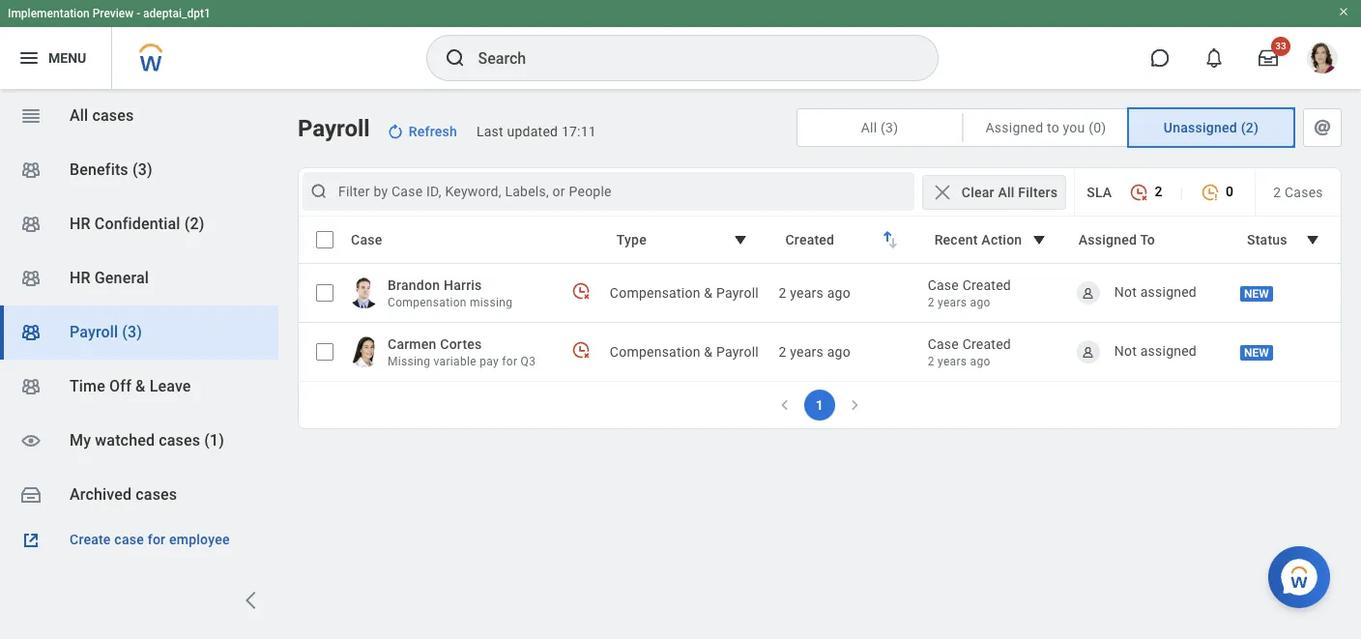 Task type: locate. For each thing, give the bounding box(es) containing it.
case created 2 years ago for carmen cortes
[[928, 336, 1011, 368]]

2 cases
[[1274, 184, 1324, 200]]

menu banner
[[0, 0, 1361, 89]]

0 vertical spatial contact card matrix manager image
[[19, 213, 43, 236]]

user image
[[1081, 286, 1096, 300]]

2 vertical spatial created
[[963, 336, 1011, 352]]

0 vertical spatial time to resolve - overdue element
[[571, 281, 591, 300]]

all inside button
[[861, 120, 877, 135]]

1 case created 2 years ago from the top
[[928, 278, 1011, 309]]

0 horizontal spatial caret down image
[[730, 228, 753, 251]]

my watched cases (1) link
[[0, 414, 278, 468]]

compensation down type
[[610, 285, 701, 301]]

0 vertical spatial case created 2 years ago
[[928, 278, 1011, 309]]

compensation
[[610, 285, 701, 301], [388, 296, 467, 309], [610, 344, 701, 360]]

1 vertical spatial assigned
[[1079, 232, 1137, 248]]

hr confidential (2)
[[70, 215, 205, 233]]

refresh button
[[378, 116, 469, 147]]

status
[[1247, 232, 1288, 248]]

2 assigned from the top
[[1141, 343, 1197, 358]]

1 vertical spatial contact card matrix manager image
[[19, 267, 43, 290]]

recent
[[935, 232, 978, 248]]

1 vertical spatial time to resolve - overdue element
[[571, 340, 591, 359]]

2 compensation & payroll from the top
[[610, 344, 759, 360]]

implementation
[[8, 7, 90, 20]]

Search Workday  search field
[[478, 37, 898, 79]]

contact card matrix manager image for payroll (3)
[[19, 321, 43, 344]]

search image
[[443, 46, 467, 70]]

my
[[70, 431, 91, 450]]

caret down image for type
[[730, 228, 753, 251]]

not right user icon
[[1115, 284, 1137, 299]]

type button
[[604, 221, 765, 258]]

case created 2 years ago for brandon harris
[[928, 278, 1011, 309]]

assigned down the to
[[1141, 284, 1197, 299]]

contact card matrix manager image inside hr confidential (2) link
[[19, 213, 43, 236]]

cases
[[92, 106, 134, 125], [159, 431, 200, 450], [136, 485, 177, 504]]

33 button
[[1247, 37, 1291, 79]]

assigned left the to
[[1079, 232, 1137, 248]]

assigned inside tab panel
[[1079, 232, 1137, 248]]

2 case created 2 years ago from the top
[[928, 336, 1011, 368]]

0 vertical spatial not assigned
[[1115, 284, 1197, 299]]

1 not assigned from the top
[[1115, 284, 1197, 299]]

contact card matrix manager image for hr confidential (2)
[[19, 213, 43, 236]]

2 horizontal spatial all
[[998, 184, 1015, 200]]

compensation & payroll for harris
[[610, 285, 759, 301]]

0 vertical spatial case
[[351, 232, 382, 248]]

contact card matrix manager image inside time off & leave link
[[19, 375, 43, 398]]

clock x image
[[1130, 183, 1149, 202]]

caret down image
[[730, 228, 753, 251], [1028, 228, 1051, 251], [1301, 228, 1325, 251]]

2 years ago down created button
[[779, 285, 851, 301]]

contact card matrix manager image down grid view image
[[19, 159, 43, 182]]

2 hr from the top
[[70, 269, 91, 287]]

payroll
[[298, 115, 370, 142], [716, 285, 759, 301], [70, 323, 118, 341], [716, 344, 759, 360]]

list
[[0, 89, 278, 522]]

cases up create case for employee
[[136, 485, 177, 504]]

1 new from the top
[[1244, 287, 1269, 301]]

years
[[790, 285, 824, 301], [938, 296, 967, 309], [790, 344, 824, 360], [938, 355, 967, 368]]

0 vertical spatial &
[[704, 285, 713, 301]]

0 vertical spatial for
[[502, 355, 518, 368]]

caret down image inside recent action "button"
[[1028, 228, 1051, 251]]

preview
[[93, 7, 134, 20]]

1 vertical spatial not assigned
[[1115, 343, 1197, 358]]

refresh
[[409, 124, 457, 139]]

time to resolve - overdue element right q3
[[571, 340, 591, 359]]

contact card matrix manager image
[[19, 159, 43, 182], [19, 267, 43, 290]]

assigned to you (0)
[[986, 120, 1107, 135]]

1 vertical spatial case
[[928, 278, 959, 293]]

hr left general
[[70, 269, 91, 287]]

0 vertical spatial hr
[[70, 215, 91, 233]]

compensation right time to resolve - overdue icon
[[610, 344, 701, 360]]

0 vertical spatial compensation & payroll
[[610, 285, 759, 301]]

1 vertical spatial 2 years ago
[[779, 344, 851, 360]]

leave
[[150, 377, 191, 395]]

menu button
[[0, 27, 111, 89]]

1 horizontal spatial all
[[861, 120, 877, 135]]

hr inside the hr general link
[[70, 269, 91, 287]]

&
[[704, 285, 713, 301], [704, 344, 713, 360], [135, 377, 146, 395]]

2 vertical spatial case
[[928, 336, 959, 352]]

for
[[502, 355, 518, 368], [148, 532, 166, 547]]

2
[[1155, 184, 1163, 199], [1274, 184, 1281, 200], [779, 285, 787, 301], [928, 296, 935, 309], [779, 344, 787, 360], [928, 355, 935, 368]]

user image
[[1081, 345, 1096, 359]]

2 vertical spatial (3)
[[122, 323, 142, 341]]

visible image
[[19, 429, 43, 453]]

clear
[[962, 184, 995, 200]]

implementation preview -   adeptai_dpt1
[[8, 7, 211, 20]]

compensation & payroll
[[610, 285, 759, 301], [610, 344, 759, 360]]

updated
[[507, 124, 558, 139]]

2 caret down image from the left
[[1028, 228, 1051, 251]]

2 contact card matrix manager image from the top
[[19, 321, 43, 344]]

1 vertical spatial new
[[1244, 346, 1269, 360]]

33
[[1276, 41, 1287, 51]]

all
[[70, 106, 88, 125], [861, 120, 877, 135], [998, 184, 1015, 200]]

cases up the benefits (3)
[[92, 106, 134, 125]]

time to resolve - overdue element
[[571, 281, 591, 300], [571, 340, 591, 359]]

0 vertical spatial cases
[[92, 106, 134, 125]]

x image
[[931, 180, 954, 204]]

time to resolve - overdue element for carmen cortes
[[571, 340, 591, 359]]

|
[[1180, 184, 1184, 200]]

1 caret down image from the left
[[730, 228, 753, 251]]

not assigned for harris
[[1115, 284, 1197, 299]]

all cases
[[70, 106, 134, 125]]

2 not from the top
[[1115, 343, 1137, 358]]

(2) right unassigned
[[1241, 120, 1259, 135]]

watched
[[95, 431, 155, 450]]

archived
[[70, 485, 132, 504]]

missing variable pay for q3 button
[[388, 354, 536, 369]]

0 vertical spatial (2)
[[1241, 120, 1259, 135]]

1 vertical spatial contact card matrix manager image
[[19, 321, 43, 344]]

0 vertical spatial created
[[786, 232, 835, 248]]

clear all filters button
[[922, 175, 1067, 209]]

pay
[[480, 355, 499, 368]]

hr inside hr confidential (2) link
[[70, 215, 91, 233]]

close environment banner image
[[1338, 6, 1350, 17]]

hr for hr general
[[70, 269, 91, 287]]

2 years ago
[[779, 285, 851, 301], [779, 344, 851, 360]]

for inside carmen cortes missing variable pay for q3
[[502, 355, 518, 368]]

cases
[[1285, 184, 1324, 200]]

(2)
[[1241, 120, 1259, 135], [184, 215, 205, 233]]

1 not from the top
[[1115, 284, 1137, 299]]

contact card matrix manager image
[[19, 213, 43, 236], [19, 321, 43, 344], [19, 375, 43, 398]]

time to resolve - overdue element for brandon harris
[[571, 281, 591, 300]]

2 years ago up the 1 button
[[779, 344, 851, 360]]

1 horizontal spatial for
[[502, 355, 518, 368]]

0 vertical spatial new
[[1244, 287, 1269, 301]]

all (3)
[[861, 120, 899, 135]]

1 contact card matrix manager image from the top
[[19, 159, 43, 182]]

created
[[786, 232, 835, 248], [963, 278, 1011, 293], [963, 336, 1011, 352]]

1 vertical spatial &
[[704, 344, 713, 360]]

(2) right confidential
[[184, 215, 205, 233]]

case for carmen cortes
[[928, 336, 959, 352]]

confidential
[[95, 215, 180, 233]]

search image
[[309, 182, 329, 201]]

assigned to
[[1079, 232, 1156, 248]]

not assigned down the to
[[1115, 284, 1197, 299]]

0 horizontal spatial for
[[148, 532, 166, 547]]

(3) inside button
[[881, 120, 899, 135]]

time off & leave
[[70, 377, 191, 395]]

1 vertical spatial assigned
[[1141, 343, 1197, 358]]

1 assigned from the top
[[1141, 284, 1197, 299]]

recent action button
[[922, 221, 1063, 258]]

1 horizontal spatial caret down image
[[1028, 228, 1051, 251]]

benefits (3)
[[70, 161, 153, 179]]

to
[[1047, 120, 1060, 135]]

contact card matrix manager image for benefits (3)
[[19, 159, 43, 182]]

hr down benefits on the top
[[70, 215, 91, 233]]

assigned inside 'button'
[[986, 120, 1044, 135]]

2 vertical spatial contact card matrix manager image
[[19, 375, 43, 398]]

1 contact card matrix manager image from the top
[[19, 213, 43, 236]]

caret down image for status
[[1301, 228, 1325, 251]]

0 horizontal spatial all
[[70, 106, 88, 125]]

1 horizontal spatial assigned
[[1079, 232, 1137, 248]]

not assigned
[[1115, 284, 1197, 299], [1115, 343, 1197, 358]]

assigned right user image
[[1141, 343, 1197, 358]]

assigned
[[1141, 284, 1197, 299], [1141, 343, 1197, 358]]

1 compensation & payroll from the top
[[610, 285, 759, 301]]

created for carmen cortes
[[963, 336, 1011, 352]]

1 2 years ago from the top
[[779, 285, 851, 301]]

contact card matrix manager image inside the hr general link
[[19, 267, 43, 290]]

case created 2 years ago
[[928, 278, 1011, 309], [928, 336, 1011, 368]]

filter by case id, keyword, labels, or people. type label: to find cases with specific labels applied element
[[303, 172, 915, 211]]

3 caret down image from the left
[[1301, 228, 1325, 251]]

1 vertical spatial (3)
[[132, 161, 153, 179]]

1 vertical spatial compensation & payroll
[[610, 344, 759, 360]]

1 horizontal spatial (2)
[[1241, 120, 1259, 135]]

2 contact card matrix manager image from the top
[[19, 267, 43, 290]]

0 horizontal spatial (2)
[[184, 215, 205, 233]]

1 vertical spatial case created 2 years ago
[[928, 336, 1011, 368]]

unassigned (2) tab panel
[[298, 167, 1342, 429]]

assigned
[[986, 120, 1044, 135], [1079, 232, 1137, 248]]

contact card matrix manager image inside benefits (3) link
[[19, 159, 43, 182]]

assigned for assigned to
[[1079, 232, 1137, 248]]

new
[[1244, 287, 1269, 301], [1244, 346, 1269, 360]]

0 vertical spatial contact card matrix manager image
[[19, 159, 43, 182]]

all inside button
[[998, 184, 1015, 200]]

not for carmen cortes
[[1115, 343, 1137, 358]]

2 inside button
[[1155, 184, 1163, 199]]

(3)
[[881, 120, 899, 135], [132, 161, 153, 179], [122, 323, 142, 341]]

1 vertical spatial hr
[[70, 269, 91, 287]]

payroll (3)
[[70, 323, 142, 341]]

sort up image
[[876, 225, 899, 249]]

0 horizontal spatial assigned
[[986, 120, 1044, 135]]

justify image
[[17, 46, 41, 70]]

for left q3
[[502, 355, 518, 368]]

tab list
[[797, 108, 1342, 147]]

1 vertical spatial not
[[1115, 343, 1137, 358]]

ago
[[827, 285, 851, 301], [970, 296, 991, 309], [827, 344, 851, 360], [970, 355, 991, 368]]

contact card matrix manager image left hr general
[[19, 267, 43, 290]]

2 vertical spatial cases
[[136, 485, 177, 504]]

0 vertical spatial (3)
[[881, 120, 899, 135]]

2 time to resolve - overdue element from the top
[[571, 340, 591, 359]]

2 2 years ago from the top
[[779, 344, 851, 360]]

for right the case
[[148, 532, 166, 547]]

not right user image
[[1115, 343, 1137, 358]]

case for brandon harris
[[928, 278, 959, 293]]

compensation down brandon in the top left of the page
[[388, 296, 467, 309]]

(2) inside button
[[1241, 120, 1259, 135]]

0 vertical spatial assigned
[[1141, 284, 1197, 299]]

not
[[1115, 284, 1137, 299], [1115, 343, 1137, 358]]

0 vertical spatial assigned
[[986, 120, 1044, 135]]

(3) for all (3)
[[881, 120, 899, 135]]

2 years ago for brandon harris
[[779, 285, 851, 301]]

1 vertical spatial created
[[963, 278, 1011, 293]]

2 horizontal spatial caret down image
[[1301, 228, 1325, 251]]

case
[[114, 532, 144, 547]]

1 hr from the top
[[70, 215, 91, 233]]

benefits
[[70, 161, 128, 179]]

cases left (1)
[[159, 431, 200, 450]]

1 vertical spatial for
[[148, 532, 166, 547]]

3 contact card matrix manager image from the top
[[19, 375, 43, 398]]

contact card matrix manager image inside payroll (3) link
[[19, 321, 43, 344]]

0 vertical spatial not
[[1115, 284, 1137, 299]]

1 vertical spatial (2)
[[184, 215, 205, 233]]

1 time to resolve - overdue element from the top
[[571, 281, 591, 300]]

action
[[982, 232, 1022, 248]]

compensation & payroll for cortes
[[610, 344, 759, 360]]

2 not assigned from the top
[[1115, 343, 1197, 358]]

0 vertical spatial 2 years ago
[[779, 285, 851, 301]]

hr
[[70, 215, 91, 233], [70, 269, 91, 287]]

caret down image inside type button
[[730, 228, 753, 251]]

assigned left to on the top right
[[986, 120, 1044, 135]]

time to resolve - overdue element up time to resolve - overdue icon
[[571, 281, 591, 300]]

2 new from the top
[[1244, 346, 1269, 360]]

brandon harris compensation missing
[[388, 278, 513, 309]]

not assigned right user image
[[1115, 343, 1197, 358]]

0 button
[[1191, 173, 1243, 211]]

cases for all cases
[[92, 106, 134, 125]]

caret down image inside status button
[[1301, 228, 1325, 251]]



Task type: vqa. For each thing, say whether or not it's contained in the screenshot.
Cortes the 'New'
yes



Task type: describe. For each thing, give the bounding box(es) containing it.
q3
[[521, 355, 536, 368]]

17:11
[[562, 124, 597, 139]]

ext link image
[[19, 529, 43, 552]]

& for harris
[[704, 285, 713, 301]]

all cases link
[[0, 89, 278, 143]]

cortes
[[440, 336, 482, 352]]

assigned for cortes
[[1141, 343, 1197, 358]]

created button
[[773, 221, 914, 258]]

sort down image
[[881, 231, 905, 254]]

2 button
[[1120, 173, 1172, 211]]

you
[[1063, 120, 1085, 135]]

contact card matrix manager image for time off & leave
[[19, 375, 43, 398]]

assigned for assigned to you (0)
[[986, 120, 1044, 135]]

sla
[[1087, 184, 1112, 200]]

carmen cortes missing variable pay for q3
[[388, 336, 536, 368]]

type
[[617, 232, 647, 248]]

(0)
[[1089, 120, 1107, 135]]

1 button
[[804, 390, 835, 421]]

at tag mention image
[[1311, 116, 1334, 139]]

compensation for harris
[[610, 285, 701, 301]]

(3) for payroll (3)
[[122, 323, 142, 341]]

reset image
[[386, 122, 405, 141]]

time off & leave link
[[0, 360, 278, 414]]

Filter by Case ID, Keyword, Labels, or People text field
[[338, 182, 885, 201]]

assigned to you (0) button
[[964, 109, 1128, 146]]

unassigned (2)
[[1164, 120, 1259, 135]]

last
[[477, 124, 504, 139]]

create case for employee link
[[19, 529, 259, 552]]

new for cortes
[[1244, 346, 1269, 360]]

cases for archived cases
[[136, 485, 177, 504]]

& for cortes
[[704, 344, 713, 360]]

not for brandon harris
[[1115, 284, 1137, 299]]

0
[[1226, 184, 1234, 199]]

unassigned (2) button
[[1129, 109, 1294, 146]]

missing
[[470, 296, 513, 309]]

chevron right image
[[240, 589, 263, 612]]

missing
[[388, 355, 431, 368]]

time to resolve - overdue image
[[571, 281, 591, 300]]

carmen
[[388, 336, 437, 352]]

off
[[109, 377, 131, 395]]

(1)
[[204, 431, 224, 450]]

profile logan mcneil image
[[1307, 43, 1338, 77]]

menu
[[48, 50, 86, 65]]

notifications large image
[[1205, 48, 1224, 68]]

time
[[70, 377, 105, 395]]

hr for hr confidential (2)
[[70, 215, 91, 233]]

list containing all cases
[[0, 89, 278, 522]]

inbox image
[[19, 483, 43, 507]]

status button
[[1235, 221, 1337, 258]]

clock exclamation image
[[1201, 183, 1220, 202]]

hr confidential (2) link
[[0, 197, 278, 251]]

compensation inside brandon harris compensation missing
[[388, 296, 467, 309]]

created for brandon harris
[[963, 278, 1011, 293]]

payroll (3) link
[[0, 306, 278, 360]]

2 years ago for carmen cortes
[[779, 344, 851, 360]]

create case for employee
[[70, 532, 230, 547]]

archived cases
[[70, 485, 177, 504]]

caret down image for recent action
[[1028, 228, 1051, 251]]

assigned for harris
[[1141, 284, 1197, 299]]

new for harris
[[1244, 287, 1269, 301]]

last updated 17:11
[[477, 124, 597, 139]]

compensation for cortes
[[610, 344, 701, 360]]

chevron right small image
[[845, 395, 864, 415]]

all for all (3)
[[861, 120, 877, 135]]

archived cases link
[[0, 468, 278, 522]]

1
[[816, 397, 824, 413]]

compensation missing button
[[388, 295, 513, 310]]

2 vertical spatial &
[[135, 377, 146, 395]]

to
[[1140, 232, 1156, 248]]

(3) for benefits (3)
[[132, 161, 153, 179]]

variable
[[434, 355, 477, 368]]

employee
[[169, 532, 230, 547]]

all (3) button
[[798, 109, 962, 146]]

my watched cases (1)
[[70, 431, 224, 450]]

general
[[95, 269, 149, 287]]

time to resolve - overdue image
[[571, 340, 591, 359]]

-
[[136, 7, 140, 20]]

created inside button
[[786, 232, 835, 248]]

grid view image
[[19, 104, 43, 128]]

tab list containing all (3)
[[797, 108, 1342, 147]]

unassigned
[[1164, 120, 1238, 135]]

all for all cases
[[70, 106, 88, 125]]

create
[[70, 532, 111, 547]]

hr general link
[[0, 251, 278, 306]]

harris
[[444, 278, 482, 293]]

hr general
[[70, 269, 149, 287]]

chevron left small image
[[775, 395, 795, 415]]

clear all filters
[[962, 184, 1058, 200]]

contact card matrix manager image for hr general
[[19, 267, 43, 290]]

brandon
[[388, 278, 440, 293]]

adeptai_dpt1
[[143, 7, 211, 20]]

1 vertical spatial cases
[[159, 431, 200, 450]]

not assigned for cortes
[[1115, 343, 1197, 358]]

recent action
[[935, 232, 1022, 248]]

filters
[[1019, 184, 1058, 200]]

inbox large image
[[1259, 48, 1278, 68]]

benefits (3) link
[[0, 143, 278, 197]]



